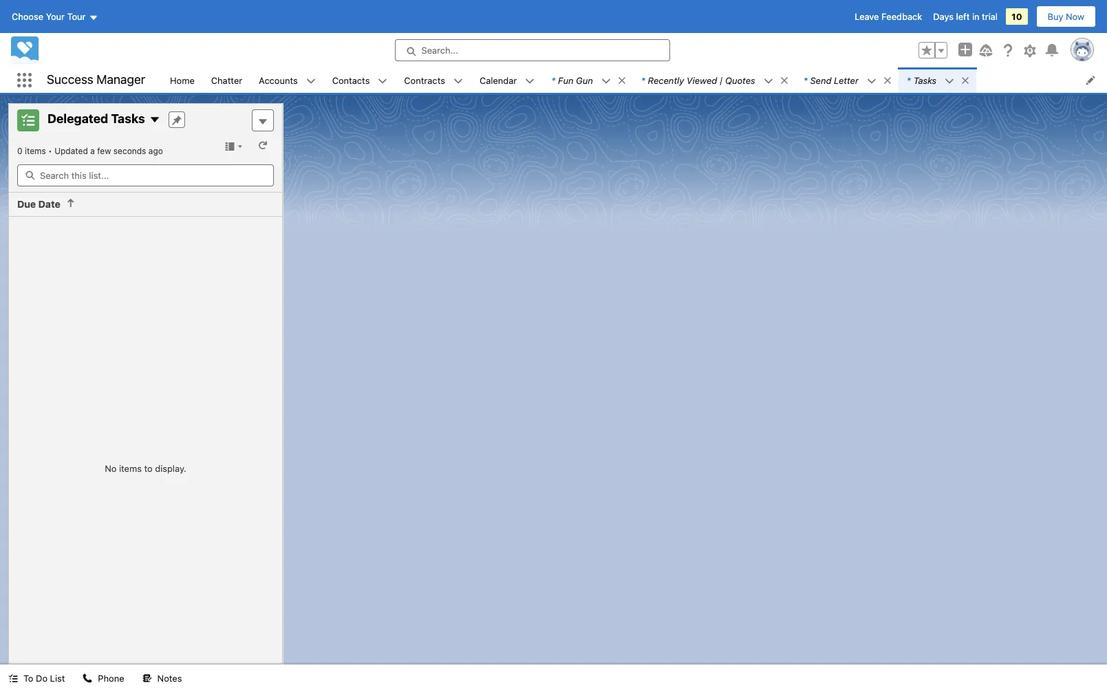 Task type: vqa. For each thing, say whether or not it's contained in the screenshot.
search field on the top left
yes



Task type: describe. For each thing, give the bounding box(es) containing it.
recently
[[648, 75, 684, 86]]

notes button
[[134, 665, 190, 692]]

search... button
[[395, 39, 670, 61]]

choose your tour
[[12, 11, 86, 22]]

text default image up ago
[[149, 115, 160, 126]]

accounts
[[259, 75, 298, 86]]

delegated tasks
[[47, 112, 145, 126]]

days left in trial
[[933, 11, 998, 22]]

letter
[[834, 75, 859, 86]]

home
[[170, 75, 195, 86]]

leave
[[855, 11, 879, 22]]

manager
[[97, 72, 145, 87]]

feedback
[[882, 11, 922, 22]]

text default image inside phone button
[[83, 674, 92, 684]]

* for * tasks
[[907, 75, 911, 86]]

contacts link
[[324, 67, 378, 93]]

contracts link
[[396, 67, 454, 93]]

* for * fun gun
[[551, 75, 556, 86]]

calendar link
[[471, 67, 525, 93]]

gun
[[576, 75, 593, 86]]

text default image inside the calendar 'list item'
[[525, 76, 535, 86]]

3 list item from the left
[[795, 67, 899, 93]]

search...
[[422, 45, 458, 56]]

no
[[105, 463, 117, 474]]

delegated tasks status
[[17, 146, 54, 156]]

choose
[[12, 11, 43, 22]]

updated
[[54, 146, 88, 156]]

few
[[97, 146, 111, 156]]

choose your tour button
[[11, 6, 99, 28]]

text default image inside notes button
[[142, 674, 152, 684]]

contracts list item
[[396, 67, 471, 93]]

tour
[[67, 11, 86, 22]]

items for no
[[119, 463, 142, 474]]

text default image right letter
[[867, 76, 877, 86]]

viewed
[[687, 75, 717, 86]]

accounts list item
[[251, 67, 324, 93]]

phone
[[98, 673, 124, 684]]

items for 0
[[25, 146, 46, 156]]

home link
[[162, 67, 203, 93]]

chatter link
[[203, 67, 251, 93]]

in
[[972, 11, 980, 22]]

* for * send letter
[[804, 75, 808, 86]]

success manager
[[47, 72, 145, 87]]

* for * recently viewed | quotes
[[641, 75, 645, 86]]

Search Delegated Tasks list view. search field
[[17, 164, 274, 187]]

text default image inside contracts "list item"
[[454, 76, 463, 86]]

text default image inside accounts list item
[[306, 76, 316, 86]]

2 list item from the left
[[633, 67, 795, 93]]



Task type: locate. For each thing, give the bounding box(es) containing it.
do
[[36, 673, 48, 684]]

list
[[162, 67, 1107, 93]]

fun
[[558, 75, 574, 86]]

list item
[[543, 67, 633, 93], [633, 67, 795, 93], [795, 67, 899, 93], [899, 67, 977, 93]]

•
[[48, 146, 52, 156]]

a
[[90, 146, 95, 156]]

1 vertical spatial items
[[119, 463, 142, 474]]

0 horizontal spatial items
[[25, 146, 46, 156]]

1 list item from the left
[[543, 67, 633, 93]]

leave feedback link
[[855, 11, 922, 22]]

0 items • updated a few seconds ago
[[17, 146, 163, 156]]

0 vertical spatial tasks
[[914, 75, 937, 86]]

4 list item from the left
[[899, 67, 977, 93]]

tasks up the seconds
[[111, 112, 145, 126]]

left
[[956, 11, 970, 22]]

text default image inside the to do list button
[[8, 674, 18, 684]]

ago
[[148, 146, 163, 156]]

0
[[17, 146, 22, 156]]

now
[[1066, 11, 1085, 22]]

delegated
[[47, 112, 108, 126]]

* left fun
[[551, 75, 556, 86]]

* left recently
[[641, 75, 645, 86]]

days
[[933, 11, 954, 22]]

quotes
[[725, 75, 756, 86]]

text default image right contracts
[[454, 76, 463, 86]]

contacts
[[332, 75, 370, 86]]

* send letter
[[804, 75, 859, 86]]

date
[[38, 198, 60, 210]]

1 horizontal spatial items
[[119, 463, 142, 474]]

due
[[17, 198, 36, 210]]

leave feedback
[[855, 11, 922, 22]]

* tasks
[[907, 75, 937, 86]]

to
[[144, 463, 153, 474]]

list
[[50, 673, 65, 684]]

delegated tasks|tasks|list view element
[[8, 103, 283, 665]]

1 * from the left
[[551, 75, 556, 86]]

buy now
[[1048, 11, 1085, 22]]

to do list button
[[0, 665, 73, 692]]

tasks for * tasks
[[914, 75, 937, 86]]

text default image down the search... button
[[525, 76, 535, 86]]

10
[[1012, 11, 1022, 22]]

display.
[[155, 463, 186, 474]]

text default image right date
[[66, 198, 76, 208]]

no items to display.
[[105, 463, 186, 474]]

send
[[810, 75, 832, 86]]

tasks inside list item
[[914, 75, 937, 86]]

* recently viewed | quotes
[[641, 75, 756, 86]]

buy now button
[[1036, 6, 1096, 28]]

tasks down days at the top
[[914, 75, 937, 86]]

calendar list item
[[471, 67, 543, 93]]

|
[[720, 75, 723, 86]]

1 vertical spatial tasks
[[111, 112, 145, 126]]

success
[[47, 72, 93, 87]]

text default image left phone
[[83, 674, 92, 684]]

to do list
[[23, 673, 65, 684]]

accounts link
[[251, 67, 306, 93]]

* right letter
[[907, 75, 911, 86]]

3 * from the left
[[804, 75, 808, 86]]

text default image inside contacts list item
[[378, 76, 388, 86]]

*
[[551, 75, 556, 86], [641, 75, 645, 86], [804, 75, 808, 86], [907, 75, 911, 86]]

2 * from the left
[[641, 75, 645, 86]]

items left • at top
[[25, 146, 46, 156]]

None search field
[[17, 164, 274, 187]]

contacts list item
[[324, 67, 396, 93]]

0 horizontal spatial tasks
[[111, 112, 145, 126]]

items left to
[[119, 463, 142, 474]]

0 vertical spatial items
[[25, 146, 46, 156]]

contracts
[[404, 75, 445, 86]]

tasks for delegated tasks
[[111, 112, 145, 126]]

calendar
[[480, 75, 517, 86]]

tasks
[[914, 75, 937, 86], [111, 112, 145, 126]]

group
[[919, 42, 948, 59]]

1 horizontal spatial tasks
[[914, 75, 937, 86]]

phone button
[[75, 665, 133, 692]]

items
[[25, 146, 46, 156], [119, 463, 142, 474]]

due date
[[17, 198, 60, 210]]

to
[[23, 673, 33, 684]]

* left send
[[804, 75, 808, 86]]

list containing home
[[162, 67, 1107, 93]]

text default image
[[617, 76, 627, 85], [780, 76, 789, 85], [883, 76, 893, 85], [961, 76, 971, 85], [306, 76, 316, 86], [378, 76, 388, 86], [601, 76, 611, 86], [764, 76, 773, 86], [945, 76, 955, 86], [8, 674, 18, 684]]

4 * from the left
[[907, 75, 911, 86]]

text default image
[[454, 76, 463, 86], [525, 76, 535, 86], [867, 76, 877, 86], [149, 115, 160, 126], [66, 198, 76, 208], [83, 674, 92, 684], [142, 674, 152, 684]]

text default image left notes
[[142, 674, 152, 684]]

buy
[[1048, 11, 1064, 22]]

* fun gun
[[551, 75, 593, 86]]

notes
[[157, 673, 182, 684]]

seconds
[[113, 146, 146, 156]]

trial
[[982, 11, 998, 22]]

chatter
[[211, 75, 242, 86]]

your
[[46, 11, 65, 22]]



